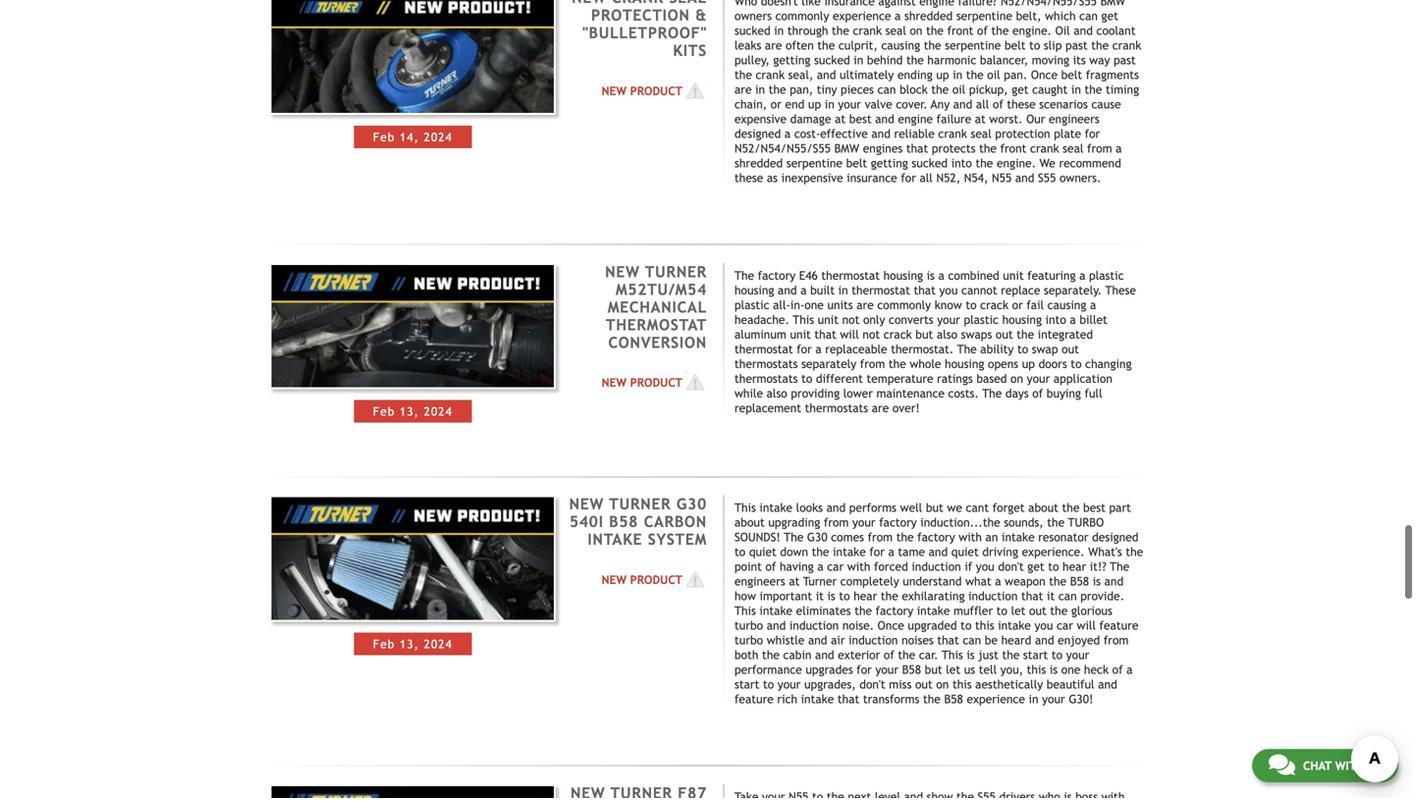 Task type: vqa. For each thing, say whether or not it's contained in the screenshot.
Delete icon
no



Task type: describe. For each thing, give the bounding box(es) containing it.
1 vertical spatial let
[[946, 663, 961, 677]]

0 vertical spatial insurance
[[824, 0, 875, 8]]

product for new turner g30 540i b58 carbon intake system
[[630, 573, 683, 587]]

inexpensive
[[781, 171, 843, 185]]

know
[[935, 298, 962, 312]]

1 vertical spatial don't
[[860, 678, 886, 692]]

upgrades,
[[804, 678, 856, 692]]

is up us
[[967, 648, 975, 662]]

feb 14, 2024 link
[[270, 0, 556, 190]]

separately
[[801, 357, 857, 371]]

0 horizontal spatial crack
[[884, 327, 912, 341]]

a right heck
[[1127, 663, 1133, 677]]

and right heard
[[1035, 634, 1054, 647]]

and up engines
[[871, 127, 891, 140]]

1 vertical spatial shredded
[[735, 156, 783, 170]]

0 vertical spatial thermostats
[[735, 357, 798, 371]]

tiny
[[817, 83, 837, 96]]

replace
[[1001, 283, 1040, 297]]

a up "separately"
[[815, 342, 822, 356]]

of right point
[[766, 560, 776, 574]]

1 vertical spatial car
[[1057, 619, 1073, 633]]

upgraded
[[908, 619, 957, 633]]

are up "only"
[[857, 298, 874, 312]]

often
[[786, 38, 814, 52]]

comments image
[[1269, 753, 1295, 777]]

product for new turner m52tu/m54 mechanical thermostat conversion
[[630, 376, 683, 390]]

in inside the factory e46 thermostat housing is a combined unit featuring a plastic housing and a built in thermostat that you cannot replace separately. these plastic all-in-one units are commonly know to crack or fail causing a headache. this unit not only converts your plastic housing into a billet aluminum unit that will not crack but also swaps out the integrated thermostat for a replaceable thermostat.   the ability to swap out thermostats separately from the whole housing opens up doors to changing thermostats to different temperature ratings based on your application while also providing lower maintenance costs. the days of buying full replacement thermostats are over!
[[838, 283, 848, 297]]

1 vertical spatial but
[[926, 501, 944, 515]]

like
[[802, 0, 821, 8]]

will inside the "this intake looks and performs well but we cant forget about the best part about upgrading from your factory induction...the sounds, the turbo sounds! the g30 comes from the factory with an intake resonator designed to quiet down the intake for a tame and quiet driving experience. what's the point of having a car with forced induction if you don't get to hear it!? the engineers at turner completely understand what a weapon the b58 is and how important it is to hear the exhilarating induction that it can provide. this intake eliminates the factory intake muffler to let out the glorious turbo and induction noise. once upgraded to this intake you car will feature turbo whistle and air induction noises that can be heard and enjoyed from both the cabin and exterior of the car. this is just the start to your performance upgrades for your b58 but let us tell you, this is one heck of a start to your upgrades, don't miss out on this aesthetically beautiful and feature rich intake that transforms the b58 experience in your g30!"
[[1077, 619, 1096, 633]]

product for new crank seal protection & "bulletproof" kits
[[630, 84, 683, 98]]

1 vertical spatial with
[[847, 560, 871, 574]]

from inside who doesn't like insurance against engine failure? n52/n54/n55/s55 bmw owners commonly experience a shredded serpentine belt, which can get sucked in through the crank seal on the front of the engine. oil and coolant leaks are often the culprit, causing the serpentine belt to slip past the crank pulley, getting sucked in behind the harmonic balancer, moving its way past the crank seal, and ultimately ending up in the oil pan. once belt fragments are in the pan, tiny pieces can block the oil pickup, get caught in the timing chain, or end up in your valve cover. any and all of these scenarios cause expensive damage at best and engine failure at worst. our engineers designed a cost-effective and reliable crank seal protection plate for n52/n54/n55/s55 bmw engines that protects the front crank seal from a shredded serpentine belt getting sucked into the engine. we recommend these as inexpensive insurance for all n52, n54, n55 and s55 owners.
[[1087, 141, 1112, 155]]

new product for conversion
[[602, 376, 683, 390]]

intake down sounds,
[[1002, 530, 1035, 544]]

0 horizontal spatial oil
[[952, 83, 966, 96]]

engineers inside the "this intake looks and performs well but we cant forget about the best part about upgrading from your factory induction...the sounds, the turbo sounds! the g30 comes from the factory with an intake resonator designed to quiet down the intake for a tame and quiet driving experience. what's the point of having a car with forced induction if you don't get to hear it!? the engineers at turner completely understand what a weapon the b58 is and how important it is to hear the exhilarating induction that it can provide. this intake eliminates the factory intake muffler to let out the glorious turbo and induction noise. once upgraded to this intake you car will feature turbo whistle and air induction noises that can be heard and enjoyed from both the cabin and exterior of the car. this is just the start to your performance upgrades for your b58 but let us tell you, this is one heck of a start to your upgrades, don't miss out on this aesthetically beautiful and feature rich intake that transforms the b58 experience in your g30!"
[[735, 575, 785, 588]]

and right looks
[[827, 501, 846, 515]]

are up chain,
[[735, 83, 752, 96]]

to up the eliminates on the right of the page
[[839, 589, 850, 603]]

exterior
[[838, 648, 880, 662]]

new turner g30 540i b58 carbon intake system link
[[569, 496, 707, 549]]

commonly inside the factory e46 thermostat housing is a combined unit featuring a plastic housing and a built in thermostat that you cannot replace separately. these plastic all-in-one units are commonly know to crack or fail causing a headache. this unit not only converts your plastic housing into a billet aluminum unit that will not crack but also swaps out the integrated thermostat for a replaceable thermostat.   the ability to swap out thermostats separately from the whole housing opens up doors to changing thermostats to different temperature ratings based on your application while also providing lower maintenance costs. the days of buying full replacement thermostats are over!
[[877, 298, 931, 312]]

a up billet
[[1090, 298, 1096, 312]]

1 horizontal spatial up
[[936, 68, 949, 82]]

aluminum
[[735, 327, 787, 341]]

this intake looks and performs well but we cant forget about the best part about upgrading from your factory induction...the sounds, the turbo sounds! the g30 comes from the factory with an intake resonator designed to quiet down the intake for a tame and quiet driving experience. what's the point of having a car with forced induction if you don't get to hear it!? the engineers at turner completely understand what a weapon the b58 is and how important it is to hear the exhilarating induction that it can provide. this intake eliminates the factory intake muffler to let out the glorious turbo and induction noise. once upgraded to this intake you car will feature turbo whistle and air induction noises that can be heard and enjoyed from both the cabin and exterior of the car. this is just the start to your performance upgrades for your b58 but let us tell you, this is one heck of a start to your upgrades, don't miss out on this aesthetically beautiful and feature rich intake that transforms the b58 experience in your g30!
[[735, 501, 1143, 706]]

but inside the factory e46 thermostat housing is a combined unit featuring a plastic housing and a built in thermostat that you cannot replace separately. these plastic all-in-one units are commonly know to crack or fail causing a headache. this unit not only converts your plastic housing into a billet aluminum unit that will not crack but also swaps out the integrated thermostat for a replaceable thermostat.   the ability to swap out thermostats separately from the whole housing opens up doors to changing thermostats to different temperature ratings based on your application while also providing lower maintenance costs. the days of buying full replacement thermostats are over!
[[916, 327, 933, 341]]

designed inside the "this intake looks and performs well but we cant forget about the best part about upgrading from your factory induction...the sounds, the turbo sounds! the g30 comes from the factory with an intake resonator designed to quiet down the intake for a tame and quiet driving experience. what's the point of having a car with forced induction if you don't get to hear it!? the engineers at turner completely understand what a weapon the b58 is and how important it is to hear the exhilarating induction that it can provide. this intake eliminates the factory intake muffler to let out the glorious turbo and induction noise. once upgraded to this intake you car will feature turbo whistle and air induction noises that can be heard and enjoyed from both the cabin and exterior of the car. this is just the start to your performance upgrades for your b58 but let us tell you, this is one heck of a start to your upgrades, don't miss out on this aesthetically beautiful and feature rich intake that transforms the b58 experience in your g30!"
[[1092, 530, 1139, 544]]

cause
[[1092, 97, 1121, 111]]

any
[[931, 97, 950, 111]]

that up "separately"
[[815, 327, 836, 341]]

housing up converts at right
[[883, 268, 923, 282]]

1 vertical spatial you
[[976, 560, 995, 574]]

new crank seal protection & "bulletproof" kits image
[[270, 0, 556, 115]]

housing up ratings
[[945, 357, 984, 371]]

13, for new turner g30 540i b58 carbon intake system
[[400, 637, 419, 651]]

n55
[[992, 171, 1012, 185]]

chain,
[[735, 97, 767, 111]]

and up failure
[[953, 97, 973, 111]]

new turner g30 540i b58 carbon intake system image
[[270, 496, 556, 622]]

can up glorious
[[1059, 589, 1077, 603]]

your down doors
[[1027, 372, 1050, 385]]

the down based
[[982, 386, 1002, 400]]

muffler
[[954, 604, 993, 618]]

ending
[[898, 68, 933, 82]]

intake up heard
[[998, 619, 1031, 633]]

crank up culprit,
[[853, 24, 882, 37]]

1 horizontal spatial not
[[863, 327, 880, 341]]

damage
[[790, 112, 831, 126]]

while
[[735, 386, 763, 400]]

resonator
[[1038, 530, 1089, 544]]

crank up protects
[[938, 127, 967, 140]]

1 vertical spatial front
[[1000, 141, 1027, 155]]

can right which
[[1079, 9, 1098, 23]]

feb 13, 2024 for new turner g30 540i b58 carbon intake system
[[373, 637, 453, 651]]

1 turbo from the top
[[735, 619, 763, 633]]

through
[[787, 24, 828, 37]]

1 horizontal spatial at
[[835, 112, 846, 126]]

1 horizontal spatial hear
[[1063, 560, 1086, 574]]

looks
[[796, 501, 823, 515]]

4 image for new crank seal protection & "bulletproof" kits
[[683, 81, 707, 101]]

of right heck
[[1112, 663, 1123, 677]]

in inside the "this intake looks and performs well but we cant forget about the best part about upgrading from your factory induction...the sounds, the turbo sounds! the g30 comes from the factory with an intake resonator designed to quiet down the intake for a tame and quiet driving experience. what's the point of having a car with forced induction if you don't get to hear it!? the engineers at turner completely understand what a weapon the b58 is and how important it is to hear the exhilarating induction that it can provide. this intake eliminates the factory intake muffler to let out the glorious turbo and induction noise. once upgraded to this intake you car will feature turbo whistle and air induction noises that can be heard and enjoyed from both the cabin and exterior of the car. this is just the start to your performance upgrades for your b58 but let us tell you, this is one heck of a start to your upgrades, don't miss out on this aesthetically beautiful and feature rich intake that transforms the b58 experience in your g30!"
[[1029, 693, 1039, 706]]

2 vertical spatial serpentine
[[786, 156, 843, 170]]

crank down coolant
[[1112, 38, 1141, 52]]

exhilarating
[[902, 589, 965, 603]]

can up valve
[[878, 83, 896, 96]]

1 vertical spatial insurance
[[847, 171, 897, 185]]

0 vertical spatial these
[[1007, 97, 1036, 111]]

maintenance
[[876, 386, 945, 400]]

the up the down
[[784, 530, 804, 544]]

factory up noises
[[876, 604, 913, 618]]

1 vertical spatial all
[[920, 171, 933, 185]]

1 horizontal spatial all
[[976, 97, 989, 111]]

into inside the factory e46 thermostat housing is a combined unit featuring a plastic housing and a built in thermostat that you cannot replace separately. these plastic all-in-one units are commonly know to crack or fail causing a headache. this unit not only converts your plastic housing into a billet aluminum unit that will not crack but also swaps out the integrated thermostat for a replaceable thermostat.   the ability to swap out thermostats separately from the whole housing opens up doors to changing thermostats to different temperature ratings based on your application while also providing lower maintenance costs. the days of buying full replacement thermostats are over!
[[1046, 313, 1066, 326]]

are left over!
[[872, 401, 889, 415]]

are right leaks
[[765, 38, 782, 52]]

miss
[[889, 678, 912, 692]]

your down performs
[[852, 516, 876, 530]]

a down the 'against'
[[895, 9, 901, 23]]

1 vertical spatial these
[[735, 171, 763, 185]]

causing inside the factory e46 thermostat housing is a combined unit featuring a plastic housing and a built in thermostat that you cannot replace separately. these plastic all-in-one units are commonly know to crack or fail causing a headache. this unit not only converts your plastic housing into a billet aluminum unit that will not crack but also swaps out the integrated thermostat for a replaceable thermostat.   the ability to swap out thermostats separately from the whole housing opens up doors to changing thermostats to different temperature ratings based on your application while also providing lower maintenance costs. the days of buying full replacement thermostats are over!
[[1048, 298, 1087, 312]]

cant
[[966, 501, 989, 515]]

new inside new crank seal protection & "bulletproof" kits
[[572, 0, 607, 6]]

from down performs
[[868, 530, 893, 544]]

air
[[831, 634, 845, 647]]

to inside who doesn't like insurance against engine failure? n52/n54/n55/s55 bmw owners commonly experience a shredded serpentine belt, which can get sucked in through the crank seal on the front of the engine. oil and coolant leaks are often the culprit, causing the serpentine belt to slip past the crank pulley, getting sucked in behind the harmonic balancer, moving its way past the crank seal, and ultimately ending up in the oil pan. once belt fragments are in the pan, tiny pieces can block the oil pickup, get caught in the timing chain, or end up in your valve cover. any and all of these scenarios cause expensive damage at best and engine failure at worst. our engineers designed a cost-effective and reliable crank seal protection plate for n52/n54/n55/s55 bmw engines that protects the front crank seal from a shredded serpentine belt getting sucked into the engine. we recommend these as inexpensive insurance for all n52, n54, n55 and s55 owners.
[[1029, 38, 1040, 52]]

0 horizontal spatial about
[[735, 516, 765, 530]]

4 image for new turner m52tu/m54 mechanical thermostat conversion
[[683, 373, 707, 392]]

2 horizontal spatial belt
[[1061, 68, 1082, 82]]

for up forced at the right bottom of page
[[869, 545, 885, 559]]

behind
[[867, 53, 903, 67]]

0 horizontal spatial not
[[842, 313, 860, 326]]

to down enjoyed at the right
[[1052, 648, 1063, 662]]

down
[[780, 545, 808, 559]]

2 quiet from the left
[[951, 545, 979, 559]]

2 horizontal spatial plastic
[[1089, 268, 1124, 282]]

completely
[[840, 575, 899, 588]]

whole
[[910, 357, 941, 371]]

to up application
[[1071, 357, 1082, 371]]

and left air
[[808, 634, 827, 647]]

for down engines
[[901, 171, 916, 185]]

factory inside the factory e46 thermostat housing is a combined unit featuring a plastic housing and a built in thermostat that you cannot replace separately. these plastic all-in-one units are commonly know to crack or fail causing a headache. this unit not only converts your plastic housing into a billet aluminum unit that will not crack but also swaps out the integrated thermostat for a replaceable thermostat.   the ability to swap out thermostats separately from the whole housing opens up doors to changing thermostats to different temperature ratings based on your application while also providing lower maintenance costs. the days of buying full replacement thermostats are over!
[[758, 268, 796, 282]]

ratings
[[937, 372, 973, 385]]

intake down the upgrades,
[[801, 693, 834, 706]]

units
[[827, 298, 853, 312]]

1 horizontal spatial sucked
[[814, 53, 850, 67]]

and down valve
[[875, 112, 894, 126]]

of inside the factory e46 thermostat housing is a combined unit featuring a plastic housing and a built in thermostat that you cannot replace separately. these plastic all-in-one units are commonly know to crack or fail causing a headache. this unit not only converts your plastic housing into a billet aluminum unit that will not crack but also swaps out the integrated thermostat for a replaceable thermostat.   the ability to swap out thermostats separately from the whole housing opens up doors to changing thermostats to different temperature ratings based on your application while also providing lower maintenance costs. the days of buying full replacement thermostats are over!
[[1032, 386, 1043, 400]]

seal,
[[788, 68, 813, 82]]

once inside the "this intake looks and performs well but we cant forget about the best part about upgrading from your factory induction...the sounds, the turbo sounds! the g30 comes from the factory with an intake resonator designed to quiet down the intake for a tame and quiet driving experience. what's the point of having a car with forced induction if you don't get to hear it!? the engineers at turner completely understand what a weapon the b58 is and how important it is to hear the exhilarating induction that it can provide. this intake eliminates the factory intake muffler to let out the glorious turbo and induction noise. once upgraded to this intake you car will feature turbo whistle and air induction noises that can be heard and enjoyed from both the cabin and exterior of the car. this is just the start to your performance upgrades for your b58 but let us tell you, this is one heck of a start to your upgrades, don't miss out on this aesthetically beautiful and feature rich intake that transforms the b58 experience in your g30!"
[[878, 619, 904, 633]]

and left s55 on the top right
[[1015, 171, 1035, 185]]

induction down what
[[968, 589, 1018, 603]]

heck
[[1084, 663, 1109, 677]]

new turner m52tu/m54 mechanical thermostat conversion image
[[270, 263, 556, 389]]

b58 inside new turner g30 540i b58 carbon intake system
[[609, 513, 639, 531]]

1 vertical spatial unit
[[818, 313, 839, 326]]

2 vertical spatial thermostat
[[735, 342, 793, 356]]

g30 inside the "this intake looks and performs well but we cant forget about the best part about upgrading from your factory induction...the sounds, the turbo sounds! the g30 comes from the factory with an intake resonator designed to quiet down the intake for a tame and quiet driving experience. what's the point of having a car with forced induction if you don't get to hear it!? the engineers at turner completely understand what a weapon the b58 is and how important it is to hear the exhilarating induction that it can provide. this intake eliminates the factory intake muffler to let out the glorious turbo and induction noise. once upgraded to this intake you car will feature turbo whistle and air induction noises that can be heard and enjoyed from both the cabin and exterior of the car. this is just the start to your performance upgrades for your b58 but let us tell you, this is one heck of a start to your upgrades, don't miss out on this aesthetically beautiful and feature rich intake that transforms the b58 experience in your g30!"
[[807, 530, 828, 544]]

the up headache.
[[735, 268, 754, 282]]

induction down the eliminates on the right of the page
[[789, 619, 839, 633]]

pan,
[[790, 83, 813, 96]]

2024 for new turner m52tu/m54 mechanical thermostat conversion
[[424, 405, 453, 418]]

at inside the "this intake looks and performs well but we cant forget about the best part about upgrading from your factory induction...the sounds, the turbo sounds! the g30 comes from the factory with an intake resonator designed to quiet down the intake for a tame and quiet driving experience. what's the point of having a car with forced induction if you don't get to hear it!? the engineers at turner completely understand what a weapon the b58 is and how important it is to hear the exhilarating induction that it can provide. this intake eliminates the factory intake muffler to let out the glorious turbo and induction noise. once upgraded to this intake you car will feature turbo whistle and air induction noises that can be heard and enjoyed from both the cabin and exterior of the car. this is just the start to your performance upgrades for your b58 but let us tell you, this is one heck of a start to your upgrades, don't miss out on this aesthetically beautiful and feature rich intake that transforms the b58 experience in your g30!"
[[789, 575, 800, 588]]

that down weapon
[[1021, 589, 1043, 603]]

1 horizontal spatial with
[[959, 530, 982, 544]]

0 vertical spatial serpentine
[[956, 9, 1012, 23]]

your up 'rich'
[[778, 678, 801, 692]]

from up heck
[[1104, 634, 1129, 647]]

2 vertical spatial belt
[[846, 156, 867, 170]]

1 vertical spatial start
[[735, 678, 759, 692]]

new down intake
[[602, 573, 627, 587]]

2 it from the left
[[1047, 589, 1055, 603]]

2 vertical spatial thermostats
[[805, 401, 868, 415]]

featuring
[[1027, 268, 1076, 282]]

temperature
[[867, 372, 934, 385]]

crank down pulley,
[[756, 68, 785, 82]]

a down the e46
[[801, 283, 807, 297]]

what
[[965, 575, 992, 588]]

of up worst.
[[993, 97, 1003, 111]]

0 vertical spatial shredded
[[904, 9, 953, 23]]

turner for g30
[[609, 496, 671, 513]]

1 vertical spatial this
[[1027, 663, 1046, 677]]

protects
[[932, 141, 976, 155]]

your inside who doesn't like insurance against engine failure? n52/n54/n55/s55 bmw owners commonly experience a shredded serpentine belt, which can get sucked in through the crank seal on the front of the engine. oil and coolant leaks are often the culprit, causing the serpentine belt to slip past the crank pulley, getting sucked in behind the harmonic balancer, moving its way past the crank seal, and ultimately ending up in the oil pan. once belt fragments are in the pan, tiny pieces can block the oil pickup, get caught in the timing chain, or end up in your valve cover. any and all of these scenarios cause expensive damage at best and engine failure at worst. our engineers designed a cost-effective and reliable crank seal protection plate for n52/n54/n55/s55 bmw engines that protects the front crank seal from a shredded serpentine belt getting sucked into the engine. we recommend these as inexpensive insurance for all n52, n54, n55 and s55 owners.
[[838, 97, 861, 111]]

n54,
[[964, 171, 988, 185]]

performs
[[849, 501, 897, 515]]

0 vertical spatial bmw
[[1101, 0, 1126, 8]]

1 vertical spatial get
[[1012, 83, 1029, 96]]

providing
[[791, 386, 840, 400]]

combined
[[948, 268, 999, 282]]

comes
[[831, 530, 864, 544]]

point
[[735, 560, 762, 574]]

the down swaps
[[957, 342, 977, 356]]

full
[[1085, 386, 1103, 400]]

0 vertical spatial unit
[[1003, 268, 1024, 282]]

to down experience.
[[1048, 560, 1059, 574]]

to right muffler at bottom right
[[997, 604, 1008, 618]]

if
[[965, 560, 972, 574]]

swap
[[1032, 342, 1058, 356]]

0 vertical spatial start
[[1023, 648, 1048, 662]]

worst.
[[989, 112, 1023, 126]]

1 vertical spatial engine
[[898, 112, 933, 126]]

of right exterior
[[884, 648, 894, 662]]

1 vertical spatial thermostats
[[735, 372, 798, 385]]

and up the upgrades
[[815, 648, 834, 662]]

designed inside who doesn't like insurance against engine failure? n52/n54/n55/s55 bmw owners commonly experience a shredded serpentine belt, which can get sucked in through the crank seal on the front of the engine. oil and coolant leaks are often the culprit, causing the serpentine belt to slip past the crank pulley, getting sucked in behind the harmonic balancer, moving its way past the crank seal, and ultimately ending up in the oil pan. once belt fragments are in the pan, tiny pieces can block the oil pickup, get caught in the timing chain, or end up in your valve cover. any and all of these scenarios cause expensive damage at best and engine failure at worst. our engineers designed a cost-effective and reliable crank seal protection plate for n52/n54/n55/s55 bmw engines that protects the front crank seal from a shredded serpentine belt getting sucked into the engine. we recommend these as inexpensive insurance for all n52, n54, n55 and s55 owners.
[[735, 127, 781, 140]]

end
[[785, 97, 805, 111]]

having
[[780, 560, 814, 574]]

caught
[[1032, 83, 1068, 96]]

moving
[[1032, 53, 1070, 67]]

to down cannot
[[966, 298, 977, 312]]

1 vertical spatial seal
[[971, 127, 992, 140]]

2 vertical spatial plastic
[[964, 313, 999, 326]]

0 horizontal spatial bmw
[[834, 141, 859, 155]]

crank up we
[[1030, 141, 1059, 155]]

from up comes
[[824, 516, 849, 530]]

and up 'tiny'
[[817, 68, 836, 82]]

this right the car.
[[942, 648, 963, 662]]

into inside who doesn't like insurance against engine failure? n52/n54/n55/s55 bmw owners commonly experience a shredded serpentine belt, which can get sucked in through the crank seal on the front of the engine. oil and coolant leaks are often the culprit, causing the serpentine belt to slip past the crank pulley, getting sucked in behind the harmonic balancer, moving its way past the crank seal, and ultimately ending up in the oil pan. once belt fragments are in the pan, tiny pieces can block the oil pickup, get caught in the timing chain, or end up in your valve cover. any and all of these scenarios cause expensive damage at best and engine failure at worst. our engineers designed a cost-effective and reliable crank seal protection plate for n52/n54/n55/s55 bmw engines that protects the front crank seal from a shredded serpentine belt getting sucked into the engine. we recommend these as inexpensive insurance for all n52, n54, n55 and s55 owners.
[[951, 156, 972, 170]]

best inside who doesn't like insurance against engine failure? n52/n54/n55/s55 bmw owners commonly experience a shredded serpentine belt, which can get sucked in through the crank seal on the front of the engine. oil and coolant leaks are often the culprit, causing the serpentine belt to slip past the crank pulley, getting sucked in behind the harmonic balancer, moving its way past the crank seal, and ultimately ending up in the oil pan. once belt fragments are in the pan, tiny pieces can block the oil pickup, get caught in the timing chain, or end up in your valve cover. any and all of these scenarios cause expensive damage at best and engine failure at worst. our engineers designed a cost-effective and reliable crank seal protection plate for n52/n54/n55/s55 bmw engines that protects the front crank seal from a shredded serpentine belt getting sucked into the engine. we recommend these as inexpensive insurance for all n52, n54, n55 and s55 owners.
[[849, 112, 872, 126]]

a right having
[[817, 560, 824, 574]]

1 horizontal spatial don't
[[998, 560, 1024, 574]]

1 horizontal spatial feature
[[1099, 619, 1139, 633]]

intake up upgrading
[[760, 501, 793, 515]]

aesthetically
[[975, 678, 1043, 692]]

us
[[964, 663, 975, 677]]

this up sounds!
[[735, 501, 756, 515]]

induction up understand
[[912, 560, 961, 574]]

headache.
[[735, 313, 789, 326]]

2 horizontal spatial you
[[1035, 619, 1053, 633]]

a right what
[[995, 575, 1001, 588]]

tell
[[979, 663, 997, 677]]

changing
[[1085, 357, 1132, 371]]

0 vertical spatial let
[[1011, 604, 1026, 618]]

&
[[696, 6, 707, 24]]

a up integrated at the right
[[1070, 313, 1076, 326]]

is up the eliminates on the right of the page
[[827, 589, 836, 603]]

0 vertical spatial past
[[1066, 38, 1088, 52]]

2 horizontal spatial at
[[975, 112, 986, 126]]

be
[[985, 634, 998, 647]]

for down exterior
[[857, 663, 872, 677]]

who doesn't like insurance against engine failure? n52/n54/n55/s55 bmw owners commonly experience a shredded serpentine belt, which can get sucked in through the crank seal on the front of the engine. oil and coolant leaks are often the culprit, causing the serpentine belt to slip past the crank pulley, getting sucked in behind the harmonic balancer, moving its way past the crank seal, and ultimately ending up in the oil pan. once belt fragments are in the pan, tiny pieces can block the oil pickup, get caught in the timing chain, or end up in your valve cover. any and all of these scenarios cause expensive damage at best and engine failure at worst. our engineers designed a cost-effective and reliable crank seal protection plate for n52/n54/n55/s55 bmw engines that protects the front crank seal from a shredded serpentine belt getting sucked into the engine. we recommend these as inexpensive insurance for all n52, n54, n55 and s55 owners.
[[735, 0, 1141, 185]]

coolant
[[1096, 24, 1136, 37]]

1 horizontal spatial n52/n54/n55/s55
[[1001, 0, 1097, 8]]

factory down the well
[[879, 516, 917, 530]]

to down muffler at bottom right
[[961, 619, 972, 633]]

new product for carbon
[[602, 573, 683, 587]]

14,
[[400, 130, 419, 144]]

1 vertical spatial n52/n54/n55/s55
[[735, 141, 831, 155]]

your up miss
[[875, 663, 899, 677]]

of down failure?
[[977, 24, 988, 37]]

1 vertical spatial engine.
[[997, 156, 1036, 170]]

costs.
[[948, 386, 979, 400]]

in down culprit,
[[854, 53, 864, 67]]

0 vertical spatial getting
[[773, 53, 811, 67]]

on inside who doesn't like insurance against engine failure? n52/n54/n55/s55 bmw owners commonly experience a shredded serpentine belt, which can get sucked in through the crank seal on the front of the engine. oil and coolant leaks are often the culprit, causing the serpentine belt to slip past the crank pulley, getting sucked in behind the harmonic balancer, moving its way past the crank seal, and ultimately ending up in the oil pan. once belt fragments are in the pan, tiny pieces can block the oil pickup, get caught in the timing chain, or end up in your valve cover. any and all of these scenarios cause expensive damage at best and engine failure at worst. our engineers designed a cost-effective and reliable crank seal protection plate for n52/n54/n55/s55 bmw engines that protects the front crank seal from a shredded serpentine belt getting sucked into the engine. we recommend these as inexpensive insurance for all n52, n54, n55 and s55 owners.
[[910, 24, 923, 37]]

a left cost-
[[785, 127, 791, 140]]

days
[[1006, 386, 1029, 400]]

intake
[[588, 531, 643, 549]]

new turner m52tu/m54 mechanical thermostat conversion link
[[605, 263, 707, 351]]

this down how
[[735, 604, 756, 618]]

intake down comes
[[833, 545, 866, 559]]

just
[[978, 648, 999, 662]]

beautiful
[[1047, 678, 1095, 692]]

0 horizontal spatial unit
[[790, 327, 811, 341]]

0 horizontal spatial sucked
[[735, 24, 771, 37]]

new turner g30 540i b58 carbon intake system
[[569, 496, 707, 549]]

built
[[810, 283, 835, 297]]

1 vertical spatial thermostat
[[852, 283, 910, 297]]

feb for new turner m52tu/m54 mechanical thermostat conversion
[[373, 405, 395, 418]]

1 horizontal spatial crack
[[980, 298, 1009, 312]]

in down doesn't
[[774, 24, 784, 37]]

different
[[816, 372, 863, 385]]

is up beautiful
[[1050, 663, 1058, 677]]

enjoyed
[[1058, 634, 1100, 647]]

0 horizontal spatial car
[[827, 560, 844, 574]]

2024 for new turner g30 540i b58 carbon intake system
[[424, 637, 453, 651]]

feb for new turner g30 540i b58 carbon intake system
[[373, 637, 395, 651]]

carbon
[[644, 513, 707, 531]]

and right oil
[[1074, 24, 1093, 37]]

turbo
[[1068, 516, 1104, 530]]

2 turbo from the top
[[735, 634, 763, 647]]

in-
[[790, 298, 805, 312]]

buying
[[1047, 386, 1081, 400]]

out down weapon
[[1029, 604, 1047, 618]]

to up point
[[735, 545, 746, 559]]

chat
[[1303, 759, 1332, 773]]

2 vertical spatial but
[[925, 663, 942, 677]]

mechanical
[[608, 298, 707, 316]]

a up know
[[938, 268, 945, 282]]

can left "be"
[[963, 634, 981, 647]]

will inside the factory e46 thermostat housing is a combined unit featuring a plastic housing and a built in thermostat that you cannot replace separately. these plastic all-in-one units are commonly know to crack or fail causing a headache. this unit not only converts your plastic housing into a billet aluminum unit that will not crack but also swaps out the integrated thermostat for a replaceable thermostat.   the ability to swap out thermostats separately from the whole housing opens up doors to changing thermostats to different temperature ratings based on your application while also providing lower maintenance costs. the days of buying full replacement thermostats are over!
[[840, 327, 859, 341]]

expensive
[[735, 112, 787, 126]]

0 horizontal spatial also
[[767, 386, 787, 400]]

0 vertical spatial belt
[[1005, 38, 1026, 52]]

13, for new turner m52tu/m54 mechanical thermostat conversion
[[400, 405, 419, 418]]

to left swap
[[1017, 342, 1028, 356]]

block
[[900, 83, 928, 96]]

1 vertical spatial hear
[[854, 589, 877, 603]]

0 vertical spatial this
[[975, 619, 994, 633]]

reliable
[[894, 127, 935, 140]]

"bulletproof"
[[583, 24, 707, 42]]

intake down exhilarating
[[917, 604, 950, 618]]

1 it from the left
[[816, 589, 824, 603]]

get inside the "this intake looks and performs well but we cant forget about the best part about upgrading from your factory induction...the sounds, the turbo sounds! the g30 comes from the factory with an intake resonator designed to quiet down the intake for a tame and quiet driving experience. what's the point of having a car with forced induction if you don't get to hear it!? the engineers at turner completely understand what a weapon the b58 is and how important it is to hear the exhilarating induction that it can provide. this intake eliminates the factory intake muffler to let out the glorious turbo and induction noise. once upgraded to this intake you car will feature turbo whistle and air induction noises that can be heard and enjoyed from both the cabin and exterior of the car. this is just the start to your performance upgrades for your b58 but let us tell you, this is one heck of a start to your upgrades, don't miss out on this aesthetically beautiful and feature rich intake that transforms the b58 experience in your g30!"
[[1028, 560, 1045, 574]]

2 horizontal spatial sucked
[[912, 156, 948, 170]]



Task type: locate. For each thing, give the bounding box(es) containing it.
feb 13, 2024
[[373, 405, 453, 418], [373, 637, 453, 651]]

1 horizontal spatial past
[[1114, 53, 1136, 67]]

ability
[[980, 342, 1014, 356]]

you
[[939, 283, 958, 297], [976, 560, 995, 574], [1035, 619, 1053, 633]]

turner down having
[[803, 575, 837, 588]]

up down harmonic on the top right of the page
[[936, 68, 949, 82]]

n52/n54/n55/s55 down cost-
[[735, 141, 831, 155]]

0 vertical spatial or
[[771, 97, 782, 111]]

0 vertical spatial will
[[840, 327, 859, 341]]

1 vertical spatial on
[[1011, 372, 1023, 385]]

4 image down 'conversion'
[[683, 373, 707, 392]]

our
[[1026, 112, 1045, 126]]

weapon
[[1005, 575, 1046, 588]]

the
[[735, 268, 754, 282], [957, 342, 977, 356], [982, 386, 1002, 400], [784, 530, 804, 544], [1110, 560, 1130, 574]]

it
[[816, 589, 824, 603], [1047, 589, 1055, 603]]

4 image down system
[[683, 570, 707, 590]]

0 horizontal spatial engineers
[[735, 575, 785, 588]]

1 horizontal spatial unit
[[818, 313, 839, 326]]

get up weapon
[[1028, 560, 1045, 574]]

engineers
[[1049, 112, 1100, 126], [735, 575, 785, 588]]

3 product from the top
[[630, 573, 683, 587]]

once inside who doesn't like insurance against engine failure? n52/n54/n55/s55 bmw owners commonly experience a shredded serpentine belt, which can get sucked in through the crank seal on the front of the engine. oil and coolant leaks are often the culprit, causing the serpentine belt to slip past the crank pulley, getting sucked in behind the harmonic balancer, moving its way past the crank seal, and ultimately ending up in the oil pan. once belt fragments are in the pan, tiny pieces can block the oil pickup, get caught in the timing chain, or end up in your valve cover. any and all of these scenarios cause expensive damage at best and engine failure at worst. our engineers designed a cost-effective and reliable crank seal protection plate for n52/n54/n55/s55 bmw engines that protects the front crank seal from a shredded serpentine belt getting sucked into the engine. we recommend these as inexpensive insurance for all n52, n54, n55 and s55 owners.
[[1031, 68, 1058, 82]]

2 product from the top
[[630, 376, 683, 390]]

all down pickup,
[[976, 97, 989, 111]]

ultimately
[[840, 68, 894, 82]]

to
[[1029, 38, 1040, 52], [966, 298, 977, 312], [1017, 342, 1028, 356], [1071, 357, 1082, 371], [801, 372, 812, 385], [735, 545, 746, 559], [1048, 560, 1059, 574], [839, 589, 850, 603], [997, 604, 1008, 618], [961, 619, 972, 633], [1052, 648, 1063, 662], [763, 678, 774, 692]]

2024 for new crank seal protection & "bulletproof" kits
[[424, 130, 453, 144]]

1 vertical spatial also
[[767, 386, 787, 400]]

but
[[916, 327, 933, 341], [926, 501, 944, 515], [925, 663, 942, 677]]

glorious
[[1071, 604, 1113, 618]]

1 vertical spatial feature
[[735, 693, 774, 706]]

1 vertical spatial plastic
[[735, 298, 769, 312]]

1 vertical spatial crack
[[884, 327, 912, 341]]

new product for "bulletproof"
[[602, 84, 683, 98]]

sucked
[[735, 24, 771, 37], [814, 53, 850, 67], [912, 156, 948, 170]]

crank
[[612, 0, 664, 6]]

new product down 'conversion'
[[602, 376, 683, 390]]

past up its
[[1066, 38, 1088, 52]]

forced
[[874, 560, 908, 574]]

get down pan.
[[1012, 83, 1029, 96]]

integrated
[[1038, 327, 1093, 341]]

a up forced at the right bottom of page
[[888, 545, 894, 559]]

feb 13, 2024 link for new turner m52tu/m54 mechanical thermostat conversion
[[270, 263, 556, 423]]

0 vertical spatial seal
[[885, 24, 906, 37]]

1 horizontal spatial g30
[[807, 530, 828, 544]]

0 vertical spatial g30
[[677, 496, 707, 513]]

3 2024 from the top
[[424, 637, 453, 651]]

or inside who doesn't like insurance against engine failure? n52/n54/n55/s55 bmw owners commonly experience a shredded serpentine belt, which can get sucked in through the crank seal on the front of the engine. oil and coolant leaks are often the culprit, causing the serpentine belt to slip past the crank pulley, getting sucked in behind the harmonic balancer, moving its way past the crank seal, and ultimately ending up in the oil pan. once belt fragments are in the pan, tiny pieces can block the oil pickup, get caught in the timing chain, or end up in your valve cover. any and all of these scenarios cause expensive damage at best and engine failure at worst. our engineers designed a cost-effective and reliable crank seal protection plate for n52/n54/n55/s55 bmw engines that protects the front crank seal from a shredded serpentine belt getting sucked into the engine. we recommend these as inexpensive insurance for all n52, n54, n55 and s55 owners.
[[771, 97, 782, 111]]

that up know
[[914, 283, 936, 297]]

pan.
[[1004, 68, 1028, 82]]

up inside the factory e46 thermostat housing is a combined unit featuring a plastic housing and a built in thermostat that you cannot replace separately. these plastic all-in-one units are commonly know to crack or fail causing a headache. this unit not only converts your plastic housing into a billet aluminum unit that will not crack but also swaps out the integrated thermostat for a replaceable thermostat.   the ability to swap out thermostats separately from the whole housing opens up doors to changing thermostats to different temperature ratings based on your application while also providing lower maintenance costs. the days of buying full replacement thermostats are over!
[[1022, 357, 1035, 371]]

1 vertical spatial not
[[863, 327, 880, 341]]

0 vertical spatial not
[[842, 313, 860, 326]]

seal down worst.
[[971, 127, 992, 140]]

feb 13, 2024 for new turner m52tu/m54 mechanical thermostat conversion
[[373, 405, 453, 418]]

1 vertical spatial will
[[1077, 619, 1096, 633]]

get up coolant
[[1101, 9, 1118, 23]]

don't down "driving"
[[998, 560, 1024, 574]]

2 2024 from the top
[[424, 405, 453, 418]]

0 horizontal spatial hear
[[854, 589, 877, 603]]

failure
[[937, 112, 971, 126]]

0 horizontal spatial all
[[920, 171, 933, 185]]

oil up pickup,
[[987, 68, 1000, 82]]

seal
[[669, 0, 707, 6]]

1 horizontal spatial it
[[1047, 589, 1055, 603]]

at up effective
[[835, 112, 846, 126]]

and up the whistle
[[767, 619, 786, 633]]

your down enjoyed at the right
[[1066, 648, 1089, 662]]

which
[[1045, 9, 1076, 23]]

1 feb 13, 2024 from the top
[[373, 405, 453, 418]]

plastic up swaps
[[964, 313, 999, 326]]

1 vertical spatial experience
[[967, 693, 1025, 706]]

1 horizontal spatial causing
[[1048, 298, 1087, 312]]

2 vertical spatial with
[[1335, 759, 1364, 773]]

3 4 image from the top
[[683, 570, 707, 590]]

that inside who doesn't like insurance against engine failure? n52/n54/n55/s55 bmw owners commonly experience a shredded serpentine belt, which can get sucked in through the crank seal on the front of the engine. oil and coolant leaks are often the culprit, causing the serpentine belt to slip past the crank pulley, getting sucked in behind the harmonic balancer, moving its way past the crank seal, and ultimately ending up in the oil pan. once belt fragments are in the pan, tiny pieces can block the oil pickup, get caught in the timing chain, or end up in your valve cover. any and all of these scenarios cause expensive damage at best and engine failure at worst. our engineers designed a cost-effective and reliable crank seal protection plate for n52/n54/n55/s55 bmw engines that protects the front crank seal from a shredded serpentine belt getting sucked into the engine. we recommend these as inexpensive insurance for all n52, n54, n55 and s55 owners.
[[906, 141, 928, 155]]

tame
[[898, 545, 925, 559]]

2 horizontal spatial with
[[1335, 759, 1364, 773]]

a
[[895, 9, 901, 23], [785, 127, 791, 140], [1116, 141, 1122, 155], [938, 268, 945, 282], [1079, 268, 1086, 282], [801, 283, 807, 297], [1090, 298, 1096, 312], [1070, 313, 1076, 326], [815, 342, 822, 356], [888, 545, 894, 559], [817, 560, 824, 574], [995, 575, 1001, 588], [1127, 663, 1133, 677]]

on inside the factory e46 thermostat housing is a combined unit featuring a plastic housing and a built in thermostat that you cannot replace separately. these plastic all-in-one units are commonly know to crack or fail causing a headache. this unit not only converts your plastic housing into a billet aluminum unit that will not crack but also swaps out the integrated thermostat for a replaceable thermostat.   the ability to swap out thermostats separately from the whole housing opens up doors to changing thermostats to different temperature ratings based on your application while also providing lower maintenance costs. the days of buying full replacement thermostats are over!
[[1011, 372, 1023, 385]]

as
[[767, 171, 778, 185]]

turner inside new turner m52tu/m54 mechanical thermostat conversion
[[645, 263, 707, 281]]

3 feb from the top
[[373, 637, 395, 651]]

replacement
[[735, 401, 801, 415]]

turner inside new turner g30 540i b58 carbon intake system
[[609, 496, 671, 513]]

2 feb from the top
[[373, 405, 395, 418]]

failure?
[[958, 0, 997, 8]]

2 horizontal spatial seal
[[1063, 141, 1084, 155]]

new down 'conversion'
[[602, 376, 627, 390]]

0 vertical spatial one
[[805, 298, 824, 312]]

thermostat up units
[[821, 268, 880, 282]]

0 horizontal spatial start
[[735, 678, 759, 692]]

1 horizontal spatial this
[[975, 619, 994, 633]]

let
[[1011, 604, 1026, 618], [946, 663, 961, 677]]

2 new product from the top
[[602, 376, 683, 390]]

is inside the factory e46 thermostat housing is a combined unit featuring a plastic housing and a built in thermostat that you cannot replace separately. these plastic all-in-one units are commonly know to crack or fail causing a headache. this unit not only converts your plastic housing into a billet aluminum unit that will not crack but also swaps out the integrated thermostat for a replaceable thermostat.   the ability to swap out thermostats separately from the whole housing opens up doors to changing thermostats to different temperature ratings based on your application while also providing lower maintenance costs. the days of buying full replacement thermostats are over!
[[927, 268, 935, 282]]

not down "only"
[[863, 327, 880, 341]]

1 horizontal spatial one
[[1061, 663, 1081, 677]]

your down beautiful
[[1042, 693, 1065, 706]]

1 quiet from the left
[[749, 545, 777, 559]]

2 vertical spatial get
[[1028, 560, 1045, 574]]

best inside the "this intake looks and performs well but we cant forget about the best part about upgrading from your factory induction...the sounds, the turbo sounds! the g30 comes from the factory with an intake resonator designed to quiet down the intake for a tame and quiet driving experience. what's the point of having a car with forced induction if you don't get to hear it!? the engineers at turner completely understand what a weapon the b58 is and how important it is to hear the exhilarating induction that it can provide. this intake eliminates the factory intake muffler to let out the glorious turbo and induction noise. once upgraded to this intake you car will feature turbo whistle and air induction noises that can be heard and enjoyed from both the cabin and exterior of the car. this is just the start to your performance upgrades for your b58 but let us tell you, this is one heck of a start to your upgrades, don't miss out on this aesthetically beautiful and feature rich intake that transforms the b58 experience in your g30!"
[[1083, 501, 1106, 515]]

induction
[[912, 560, 961, 574], [968, 589, 1018, 603], [789, 619, 839, 633], [849, 634, 898, 647]]

1 4 image from the top
[[683, 81, 707, 101]]

4 image for new turner g30 540i b58 carbon intake system
[[683, 570, 707, 590]]

turner
[[645, 263, 707, 281], [609, 496, 671, 513], [803, 575, 837, 588]]

getting down often
[[773, 53, 811, 67]]

experience
[[833, 9, 891, 23], [967, 693, 1025, 706]]

belt down its
[[1061, 68, 1082, 82]]

1 feb from the top
[[373, 130, 395, 144]]

2 feb 13, 2024 link from the top
[[270, 496, 556, 712]]

your down pieces
[[838, 97, 861, 111]]

rich
[[777, 693, 797, 706]]

past
[[1066, 38, 1088, 52], [1114, 53, 1136, 67]]

m52tu/m54
[[616, 281, 707, 298]]

up
[[936, 68, 949, 82], [808, 97, 821, 111], [1022, 357, 1035, 371]]

0 vertical spatial about
[[1028, 501, 1059, 515]]

hear left the it!?
[[1063, 560, 1086, 574]]

best up turbo
[[1083, 501, 1106, 515]]

2 4 image from the top
[[683, 373, 707, 392]]

best up effective
[[849, 112, 872, 126]]

car.
[[919, 648, 938, 662]]

but down the car.
[[925, 663, 942, 677]]

culprit,
[[839, 38, 878, 52]]

engineers inside who doesn't like insurance against engine failure? n52/n54/n55/s55 bmw owners commonly experience a shredded serpentine belt, which can get sucked in through the crank seal on the front of the engine. oil and coolant leaks are often the culprit, causing the serpentine belt to slip past the crank pulley, getting sucked in behind the harmonic balancer, moving its way past the crank seal, and ultimately ending up in the oil pan. once belt fragments are in the pan, tiny pieces can block the oil pickup, get caught in the timing chain, or end up in your valve cover. any and all of these scenarios cause expensive damage at best and engine failure at worst. our engineers designed a cost-effective and reliable crank seal protection plate for n52/n54/n55/s55 bmw engines that protects the front crank seal from a shredded serpentine belt getting sucked into the engine. we recommend these as inexpensive insurance for all n52, n54, n55 and s55 owners.
[[1049, 112, 1100, 126]]

0 vertical spatial turbo
[[735, 619, 763, 633]]

2 vertical spatial on
[[936, 678, 949, 692]]

feature
[[1099, 619, 1139, 633], [735, 693, 774, 706]]

0 horizontal spatial front
[[947, 24, 974, 37]]

and
[[1074, 24, 1093, 37], [817, 68, 836, 82], [953, 97, 973, 111], [875, 112, 894, 126], [871, 127, 891, 140], [1015, 171, 1035, 185], [778, 283, 797, 297], [827, 501, 846, 515], [929, 545, 948, 559], [1104, 575, 1124, 588], [767, 619, 786, 633], [808, 634, 827, 647], [1035, 634, 1054, 647], [815, 648, 834, 662], [1098, 678, 1117, 692]]

g30 inside new turner g30 540i b58 carbon intake system
[[677, 496, 707, 513]]

0 vertical spatial feature
[[1099, 619, 1139, 633]]

protection
[[995, 127, 1050, 140]]

0 horizontal spatial on
[[910, 24, 923, 37]]

2 13, from the top
[[400, 637, 419, 651]]

0 horizontal spatial into
[[951, 156, 972, 170]]

e46
[[799, 268, 818, 282]]

housing
[[883, 268, 923, 282], [735, 283, 774, 297], [1002, 313, 1042, 326], [945, 357, 984, 371]]

intake down important
[[760, 604, 793, 618]]

2 horizontal spatial on
[[1011, 372, 1023, 385]]

commonly up converts at right
[[877, 298, 931, 312]]

kits
[[673, 42, 707, 59]]

1 vertical spatial sucked
[[814, 53, 850, 67]]

0 vertical spatial feb
[[373, 130, 395, 144]]

turner for m52tu/m54
[[645, 263, 707, 281]]

new crank seal protection & "bulletproof" kits
[[572, 0, 707, 59]]

feb left the 14,
[[373, 130, 395, 144]]

of
[[977, 24, 988, 37], [993, 97, 1003, 111], [1032, 386, 1043, 400], [766, 560, 776, 574], [884, 648, 894, 662], [1112, 663, 1123, 677]]

this inside the factory e46 thermostat housing is a combined unit featuring a plastic housing and a built in thermostat that you cannot replace separately. these plastic all-in-one units are commonly know to crack or fail causing a headache. this unit not only converts your plastic housing into a billet aluminum unit that will not crack but also swaps out the integrated thermostat for a replaceable thermostat.   the ability to swap out thermostats separately from the whole housing opens up doors to changing thermostats to different temperature ratings based on your application while also providing lower maintenance costs. the days of buying full replacement thermostats are over!
[[793, 313, 814, 326]]

1 2024 from the top
[[424, 130, 453, 144]]

0 vertical spatial engine
[[919, 0, 954, 8]]

or inside the factory e46 thermostat housing is a combined unit featuring a plastic housing and a built in thermostat that you cannot replace separately. these plastic all-in-one units are commonly know to crack or fail causing a headache. this unit not only converts your plastic housing into a billet aluminum unit that will not crack but also swaps out the integrated thermostat for a replaceable thermostat.   the ability to swap out thermostats separately from the whole housing opens up doors to changing thermostats to different temperature ratings based on your application while also providing lower maintenance costs. the days of buying full replacement thermostats are over!
[[1012, 298, 1023, 312]]

2 vertical spatial product
[[630, 573, 683, 587]]

g30
[[677, 496, 707, 513], [807, 530, 828, 544]]

for up "separately"
[[797, 342, 812, 356]]

experience down aesthetically
[[967, 693, 1025, 706]]

1 vertical spatial 13,
[[400, 637, 419, 651]]

causing inside who doesn't like insurance against engine failure? n52/n54/n55/s55 bmw owners commonly experience a shredded serpentine belt, which can get sucked in through the crank seal on the front of the engine. oil and coolant leaks are often the culprit, causing the serpentine belt to slip past the crank pulley, getting sucked in behind the harmonic balancer, moving its way past the crank seal, and ultimately ending up in the oil pan. once belt fragments are in the pan, tiny pieces can block the oil pickup, get caught in the timing chain, or end up in your valve cover. any and all of these scenarios cause expensive damage at best and engine failure at worst. our engineers designed a cost-effective and reliable crank seal protection plate for n52/n54/n55/s55 bmw engines that protects the front crank seal from a shredded serpentine belt getting sucked into the engine. we recommend these as inexpensive insurance for all n52, n54, n55 and s55 owners.
[[881, 38, 920, 52]]

start down heard
[[1023, 648, 1048, 662]]

1 13, from the top
[[400, 405, 419, 418]]

1 product from the top
[[630, 84, 683, 98]]

this up "be"
[[975, 619, 994, 633]]

and inside the factory e46 thermostat housing is a combined unit featuring a plastic housing and a built in thermostat that you cannot replace separately. these plastic all-in-one units are commonly know to crack or fail causing a headache. this unit not only converts your plastic housing into a billet aluminum unit that will not crack but also swaps out the integrated thermostat for a replaceable thermostat.   the ability to swap out thermostats separately from the whole housing opens up doors to changing thermostats to different temperature ratings based on your application while also providing lower maintenance costs. the days of buying full replacement thermostats are over!
[[778, 283, 797, 297]]

new product down intake
[[602, 573, 683, 587]]

0 vertical spatial engine.
[[1013, 24, 1052, 37]]

you,
[[1000, 663, 1023, 677]]

protection
[[591, 6, 690, 24]]

1 horizontal spatial you
[[976, 560, 995, 574]]

we
[[1040, 156, 1056, 170]]

thermostat
[[821, 268, 880, 282], [852, 283, 910, 297], [735, 342, 793, 356]]

thermostats down 'aluminum'
[[735, 357, 798, 371]]

new inside new turner g30 540i b58 carbon intake system
[[569, 496, 604, 513]]

don't up transforms on the bottom right of page
[[860, 678, 886, 692]]

2 vertical spatial new product
[[602, 573, 683, 587]]

1 vertical spatial feb
[[373, 405, 395, 418]]

in down 'tiny'
[[825, 97, 835, 111]]

2 vertical spatial seal
[[1063, 141, 1084, 155]]

0 vertical spatial crack
[[980, 298, 1009, 312]]

provide.
[[1081, 589, 1124, 603]]

driving
[[982, 545, 1018, 559]]

4 image
[[683, 81, 707, 101], [683, 373, 707, 392], [683, 570, 707, 590]]

valve
[[865, 97, 892, 111]]

crack
[[980, 298, 1009, 312], [884, 327, 912, 341]]

1 vertical spatial serpentine
[[945, 38, 1001, 52]]

these
[[1007, 97, 1036, 111], [735, 171, 763, 185]]

0 vertical spatial once
[[1031, 68, 1058, 82]]

0 vertical spatial experience
[[833, 9, 891, 23]]

1 horizontal spatial engineers
[[1049, 112, 1100, 126]]

seal
[[885, 24, 906, 37], [971, 127, 992, 140], [1063, 141, 1084, 155]]

in up scenarios
[[1071, 83, 1081, 96]]

shredded up as
[[735, 156, 783, 170]]

with down induction...the at right bottom
[[959, 530, 982, 544]]

plastic up these
[[1089, 268, 1124, 282]]

bmw up coolant
[[1101, 0, 1126, 8]]

in down harmonic on the top right of the page
[[953, 68, 963, 82]]

you inside the factory e46 thermostat housing is a combined unit featuring a plastic housing and a built in thermostat that you cannot replace separately. these plastic all-in-one units are commonly know to crack or fail causing a headache. this unit not only converts your plastic housing into a billet aluminum unit that will not crack but also swaps out the integrated thermostat for a replaceable thermostat.   the ability to swap out thermostats separately from the whole housing opens up doors to changing thermostats to different temperature ratings based on your application while also providing lower maintenance costs. the days of buying full replacement thermostats are over!
[[939, 283, 958, 297]]

1 vertical spatial oil
[[952, 83, 966, 96]]

and down heck
[[1098, 678, 1117, 692]]

0 horizontal spatial up
[[808, 97, 821, 111]]

product down 'conversion'
[[630, 376, 683, 390]]

hear
[[1063, 560, 1086, 574], [854, 589, 877, 603]]

factory down induction...the at right bottom
[[917, 530, 955, 544]]

at
[[835, 112, 846, 126], [975, 112, 986, 126], [789, 575, 800, 588]]

1 horizontal spatial also
[[937, 327, 958, 341]]

0 vertical spatial get
[[1101, 9, 1118, 23]]

from inside the factory e46 thermostat housing is a combined unit featuring a plastic housing and a built in thermostat that you cannot replace separately. these plastic all-in-one units are commonly know to crack or fail causing a headache. this unit not only converts your plastic housing into a billet aluminum unit that will not crack but also swaps out the integrated thermostat for a replaceable thermostat.   the ability to swap out thermostats separately from the whole housing opens up doors to changing thermostats to different temperature ratings based on your application while also providing lower maintenance costs. the days of buying full replacement thermostats are over!
[[860, 357, 885, 371]]

13, down new turner m52tu/m54 mechanical thermostat conversion image
[[400, 405, 419, 418]]

out down integrated at the right
[[1062, 342, 1079, 356]]

new turner f87 m2 n55 race-inspired catback exhaust image
[[270, 785, 556, 798]]

1 horizontal spatial once
[[1031, 68, 1058, 82]]

front up harmonic on the top right of the page
[[947, 24, 974, 37]]

this
[[793, 313, 814, 326], [735, 501, 756, 515], [735, 604, 756, 618], [942, 648, 963, 662]]

serpentine up inexpensive
[[786, 156, 843, 170]]

once up caught
[[1031, 68, 1058, 82]]

engine
[[919, 0, 954, 8], [898, 112, 933, 126]]

past up "fragments"
[[1114, 53, 1136, 67]]

feb 13, 2024 link
[[270, 263, 556, 423], [270, 496, 556, 712]]

this right the you,
[[1027, 663, 1046, 677]]

experience inside the "this intake looks and performs well but we cant forget about the best part about upgrading from your factory induction...the sounds, the turbo sounds! the g30 comes from the factory with an intake resonator designed to quiet down the intake for a tame and quiet driving experience. what's the point of having a car with forced induction if you don't get to hear it!? the engineers at turner completely understand what a weapon the b58 is and how important it is to hear the exhilarating induction that it can provide. this intake eliminates the factory intake muffler to let out the glorious turbo and induction noise. once upgraded to this intake you car will feature turbo whistle and air induction noises that can be heard and enjoyed from both the cabin and exterior of the car. this is just the start to your performance upgrades for your b58 but let us tell you, this is one heck of a start to your upgrades, don't miss out on this aesthetically beautiful and feature rich intake that transforms the b58 experience in your g30!"
[[967, 693, 1025, 706]]

is
[[927, 268, 935, 282], [1093, 575, 1101, 588], [827, 589, 836, 603], [967, 648, 975, 662], [1050, 663, 1058, 677]]

3 new product from the top
[[602, 573, 683, 587]]

into down protects
[[951, 156, 972, 170]]

0 vertical spatial all
[[976, 97, 989, 111]]

doors
[[1039, 357, 1067, 371]]

insurance
[[824, 0, 875, 8], [847, 171, 897, 185]]

turner inside the "this intake looks and performs well but we cant forget about the best part about upgrading from your factory induction...the sounds, the turbo sounds! the g30 comes from the factory with an intake resonator designed to quiet down the intake for a tame and quiet driving experience. what's the point of having a car with forced induction if you don't get to hear it!? the engineers at turner completely understand what a weapon the b58 is and how important it is to hear the exhilarating induction that it can provide. this intake eliminates the factory intake muffler to let out the glorious turbo and induction noise. once upgraded to this intake you car will feature turbo whistle and air induction noises that can be heard and enjoyed from both the cabin and exterior of the car. this is just the start to your performance upgrades for your b58 but let us tell you, this is one heck of a start to your upgrades, don't miss out on this aesthetically beautiful and feature rich intake that transforms the b58 experience in your g30!"
[[803, 575, 837, 588]]

to up providing
[[801, 372, 812, 385]]

0 horizontal spatial this
[[953, 678, 972, 692]]

1 horizontal spatial front
[[1000, 141, 1027, 155]]

turbo
[[735, 619, 763, 633], [735, 634, 763, 647]]

belt,
[[1016, 9, 1042, 23]]

crank
[[853, 24, 882, 37], [1112, 38, 1141, 52], [756, 68, 785, 82], [938, 127, 967, 140], [1030, 141, 1059, 155]]

2024 down "new turner g30 540i b58 carbon intake system" "image"
[[424, 637, 453, 651]]

commonly inside who doesn't like insurance against engine failure? n52/n54/n55/s55 bmw owners commonly experience a shredded serpentine belt, which can get sucked in through the crank seal on the front of the engine. oil and coolant leaks are often the culprit, causing the serpentine belt to slip past the crank pulley, getting sucked in behind the harmonic balancer, moving its way past the crank seal, and ultimately ending up in the oil pan. once belt fragments are in the pan, tiny pieces can block the oil pickup, get caught in the timing chain, or end up in your valve cover. any and all of these scenarios cause expensive damage at best and engine failure at worst. our engineers designed a cost-effective and reliable crank seal protection plate for n52/n54/n55/s55 bmw engines that protects the front crank seal from a shredded serpentine belt getting sucked into the engine. we recommend these as inexpensive insurance for all n52, n54, n55 and s55 owners.
[[775, 9, 829, 23]]

1 horizontal spatial into
[[1046, 313, 1066, 326]]

pickup,
[[969, 83, 1008, 96]]

thermostats down providing
[[805, 401, 868, 415]]

4 image down kits
[[683, 81, 707, 101]]

how
[[735, 589, 756, 603]]

feb for new crank seal protection & "bulletproof" kits
[[373, 130, 395, 144]]

2 vertical spatial you
[[1035, 619, 1053, 633]]

front down protection
[[1000, 141, 1027, 155]]

fragments
[[1086, 68, 1139, 82]]

up down swap
[[1022, 357, 1035, 371]]

1 horizontal spatial bmw
[[1101, 0, 1126, 8]]

that down the upgrades,
[[838, 693, 860, 706]]

one inside the factory e46 thermostat housing is a combined unit featuring a plastic housing and a built in thermostat that you cannot replace separately. these plastic all-in-one units are commonly know to crack or fail causing a headache. this unit not only converts your plastic housing into a billet aluminum unit that will not crack but also swaps out the integrated thermostat for a replaceable thermostat.   the ability to swap out thermostats separately from the whole housing opens up doors to changing thermostats to different temperature ratings based on your application while also providing lower maintenance costs. the days of buying full replacement thermostats are over!
[[805, 298, 824, 312]]

is down the it!?
[[1093, 575, 1101, 588]]

quiet down sounds!
[[749, 545, 777, 559]]

one down built
[[805, 298, 824, 312]]

on inside the "this intake looks and performs well but we cant forget about the best part about upgrading from your factory induction...the sounds, the turbo sounds! the g30 comes from the factory with an intake resonator designed to quiet down the intake for a tame and quiet driving experience. what's the point of having a car with forced induction if you don't get to hear it!? the engineers at turner completely understand what a weapon the b58 is and how important it is to hear the exhilarating induction that it can provide. this intake eliminates the factory intake muffler to let out the glorious turbo and induction noise. once upgraded to this intake you car will feature turbo whistle and air induction noises that can be heard and enjoyed from both the cabin and exterior of the car. this is just the start to your performance upgrades for your b58 but let us tell you, this is one heck of a start to your upgrades, don't miss out on this aesthetically beautiful and feature rich intake that transforms the b58 experience in your g30!"
[[936, 678, 949, 692]]

in up chain,
[[755, 83, 765, 96]]

billet
[[1080, 313, 1108, 326]]

1 horizontal spatial plastic
[[964, 313, 999, 326]]

feb 13, 2024 link for new turner g30 540i b58 carbon intake system
[[270, 496, 556, 712]]

but left we
[[926, 501, 944, 515]]

new inside new turner m52tu/m54 mechanical thermostat conversion
[[605, 263, 640, 281]]

1 horizontal spatial oil
[[987, 68, 1000, 82]]

experience inside who doesn't like insurance against engine failure? n52/n54/n55/s55 bmw owners commonly experience a shredded serpentine belt, which can get sucked in through the crank seal on the front of the engine. oil and coolant leaks are often the culprit, causing the serpentine belt to slip past the crank pulley, getting sucked in behind the harmonic balancer, moving its way past the crank seal, and ultimately ending up in the oil pan. once belt fragments are in the pan, tiny pieces can block the oil pickup, get caught in the timing chain, or end up in your valve cover. any and all of these scenarios cause expensive damage at best and engine failure at worst. our engineers designed a cost-effective and reliable crank seal protection plate for n52/n54/n55/s55 bmw engines that protects the front crank seal from a shredded serpentine belt getting sucked into the engine. we recommend these as inexpensive insurance for all n52, n54, n55 and s55 owners.
[[833, 9, 891, 23]]

n52/n54/n55/s55
[[1001, 0, 1097, 8], [735, 141, 831, 155]]

new turner m52tu/m54 mechanical thermostat conversion
[[605, 263, 707, 351]]

for inside the factory e46 thermostat housing is a combined unit featuring a plastic housing and a built in thermostat that you cannot replace separately. these plastic all-in-one units are commonly know to crack or fail causing a headache. this unit not only converts your plastic housing into a billet aluminum unit that will not crack but also swaps out the integrated thermostat for a replaceable thermostat.   the ability to swap out thermostats separately from the whole housing opens up doors to changing thermostats to different temperature ratings based on your application while also providing lower maintenance costs. the days of buying full replacement thermostats are over!
[[797, 342, 812, 356]]

owners.
[[1060, 171, 1101, 185]]

1 horizontal spatial getting
[[871, 156, 908, 170]]

1 vertical spatial bmw
[[834, 141, 859, 155]]

and up the provide.
[[1104, 575, 1124, 588]]

1 new product from the top
[[602, 84, 683, 98]]

seal down the 'against'
[[885, 24, 906, 37]]

n52,
[[936, 171, 961, 185]]

2 vertical spatial feb
[[373, 637, 395, 651]]

1 feb 13, 2024 link from the top
[[270, 263, 556, 423]]

0 vertical spatial new product
[[602, 84, 683, 98]]

based
[[977, 372, 1007, 385]]

engine.
[[1013, 24, 1052, 37], [997, 156, 1036, 170]]

new product
[[602, 84, 683, 98], [602, 376, 683, 390], [602, 573, 683, 587]]

0 vertical spatial don't
[[998, 560, 1024, 574]]

1 horizontal spatial belt
[[1005, 38, 1026, 52]]

the factory e46 thermostat housing is a combined unit featuring a plastic housing and a built in thermostat that you cannot replace separately. these plastic all-in-one units are commonly know to crack or fail causing a headache. this unit not only converts your plastic housing into a billet aluminum unit that will not crack but also swaps out the integrated thermostat for a replaceable thermostat.   the ability to swap out thermostats separately from the whole housing opens up doors to changing thermostats to different temperature ratings based on your application while also providing lower maintenance costs. the days of buying full replacement thermostats are over!
[[735, 268, 1136, 415]]

0 vertical spatial thermostat
[[821, 268, 880, 282]]

noise.
[[842, 619, 874, 633]]

2 feb 13, 2024 from the top
[[373, 637, 453, 651]]

belt up balancer,
[[1005, 38, 1026, 52]]

feb
[[373, 130, 395, 144], [373, 405, 395, 418], [373, 637, 395, 651]]

2 horizontal spatial this
[[1027, 663, 1046, 677]]

new product down "bulletproof"
[[602, 84, 683, 98]]

0 horizontal spatial quiet
[[749, 545, 777, 559]]

0 horizontal spatial feature
[[735, 693, 774, 706]]

2 horizontal spatial up
[[1022, 357, 1035, 371]]

one inside the "this intake looks and performs well but we cant forget about the best part about upgrading from your factory induction...the sounds, the turbo sounds! the g30 comes from the factory with an intake resonator designed to quiet down the intake for a tame and quiet driving experience. what's the point of having a car with forced induction if you don't get to hear it!? the engineers at turner completely understand what a weapon the b58 is and how important it is to hear the exhilarating induction that it can provide. this intake eliminates the factory intake muffler to let out the glorious turbo and induction noise. once upgraded to this intake you car will feature turbo whistle and air induction noises that can be heard and enjoyed from both the cabin and exterior of the car. this is just the start to your performance upgrades for your b58 but let us tell you, this is one heck of a start to your upgrades, don't miss out on this aesthetically beautiful and feature rich intake that transforms the b58 experience in your g30!"
[[1061, 663, 1081, 677]]

0 horizontal spatial seal
[[885, 24, 906, 37]]



